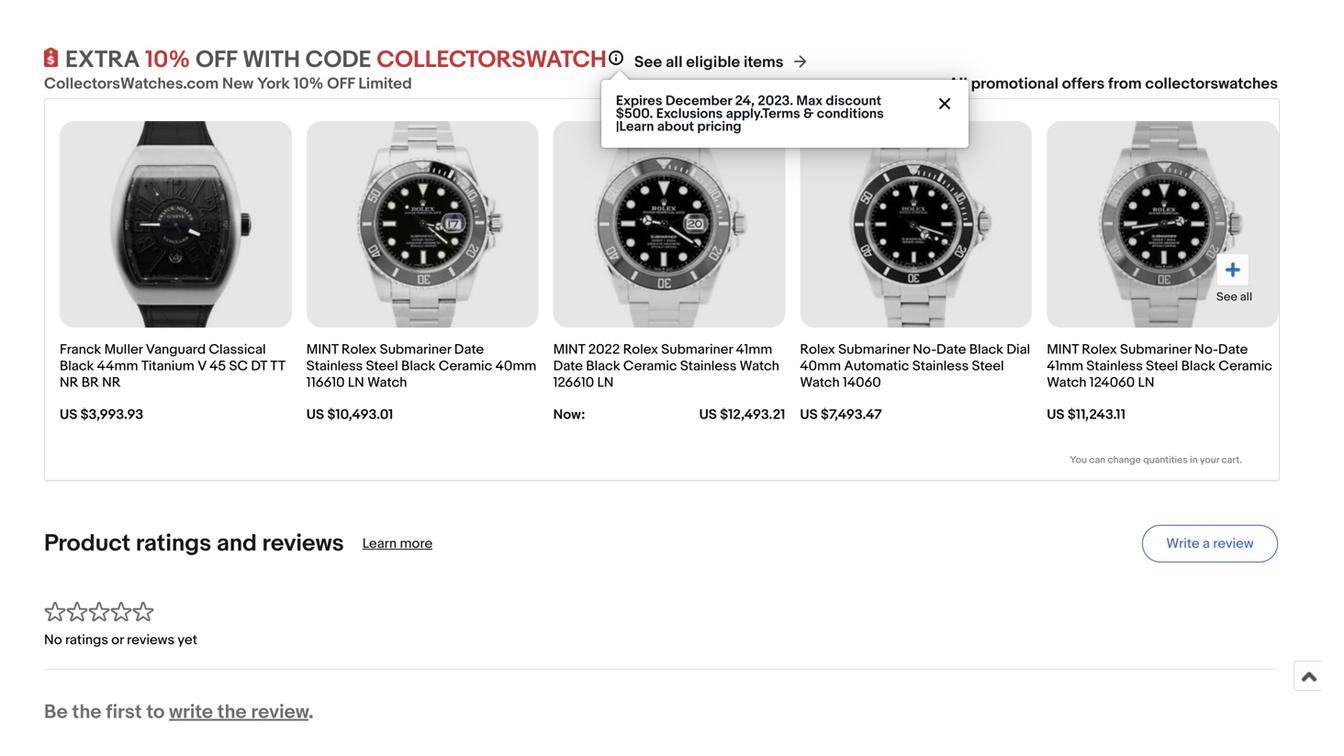 Task type: locate. For each thing, give the bounding box(es) containing it.
0 horizontal spatial ln
[[348, 375, 365, 392]]

watch up $12,493.21 in the bottom of the page
[[740, 359, 780, 375]]

1 horizontal spatial 41mm
[[1048, 359, 1084, 375]]

0 vertical spatial ratings
[[136, 530, 211, 559]]

submariner up 14060
[[839, 342, 910, 359]]

0 horizontal spatial ceramic
[[439, 359, 493, 375]]

submariner inside the mint rolex submariner date stainless steel black ceramic 40mm 116610 ln watch
[[380, 342, 451, 359]]

.
[[309, 701, 314, 725]]

4 rolex from the left
[[1083, 342, 1118, 359]]

0 vertical spatial all
[[666, 53, 683, 72]]

watch
[[740, 359, 780, 375], [368, 375, 407, 392], [801, 375, 840, 392], [1048, 375, 1087, 392]]

0 horizontal spatial 10%
[[145, 46, 190, 75]]

mint rolex submariner no-date 41mm stainless steel black ceramic watch 124060 ln
[[1048, 342, 1273, 392]]

watch inside "rolex submariner no-date black dial 40mm automatic stainless steel watch 14060"
[[801, 375, 840, 392]]

rolex
[[342, 342, 377, 359], [623, 342, 659, 359], [801, 342, 836, 359], [1083, 342, 1118, 359]]

1 vertical spatial ratings
[[65, 633, 108, 649]]

stainless inside "mint 2022 rolex submariner 41mm date black ceramic stainless watch 126610 ln"
[[681, 359, 737, 375]]

change
[[1108, 455, 1142, 467]]

nr left br
[[60, 375, 78, 392]]

$11,243.11
[[1068, 407, 1126, 424]]

&
[[804, 106, 814, 122]]

see
[[635, 53, 663, 72], [1217, 291, 1238, 305]]

2 submariner from the left
[[662, 342, 733, 359]]

1 ln from the left
[[348, 375, 365, 392]]

see up mint rolex submariner no-date 41mm stainless steel black ceramic watch 124060 ln link
[[1217, 291, 1238, 305]]

2 us from the left
[[307, 407, 324, 424]]

1 vertical spatial see
[[1217, 291, 1238, 305]]

date inside "mint rolex submariner no-date 41mm stainless steel black ceramic watch 124060 ln"
[[1219, 342, 1249, 359]]

0 horizontal spatial reviews
[[127, 633, 175, 649]]

review right write
[[251, 701, 309, 725]]

no ratings or reviews yet
[[44, 633, 197, 649]]

no- inside "mint rolex submariner no-date 41mm stainless steel black ceramic watch 124060 ln"
[[1195, 342, 1219, 359]]

1 horizontal spatial ln
[[598, 375, 614, 392]]

$12,493.21
[[720, 407, 786, 424]]

reviews right and
[[262, 530, 344, 559]]

us
[[60, 407, 77, 424], [307, 407, 324, 424], [700, 407, 717, 424], [801, 407, 818, 424], [1048, 407, 1065, 424]]

eligible
[[687, 53, 741, 72]]

black inside "mint rolex submariner no-date 41mm stainless steel black ceramic watch 124060 ln"
[[1182, 359, 1216, 375]]

code
[[306, 46, 372, 75]]

to
[[146, 701, 165, 725]]

review
[[1214, 536, 1255, 553], [251, 701, 309, 725]]

1 submariner from the left
[[380, 342, 451, 359]]

1 horizontal spatial nr
[[102, 375, 121, 392]]

41mm
[[736, 342, 773, 359], [1048, 359, 1084, 375]]

mint up 126610
[[554, 342, 586, 359]]

1 stainless from the left
[[307, 359, 363, 375]]

ratings left or
[[65, 633, 108, 649]]

see all
[[1217, 291, 1253, 305]]

mint for mint 2022 rolex submariner 41mm date black ceramic stainless watch 126610 ln
[[554, 342, 586, 359]]

black inside "mint 2022 rolex submariner 41mm date black ceramic stainless watch 126610 ln"
[[586, 359, 621, 375]]

no-
[[913, 342, 937, 359], [1195, 342, 1219, 359]]

learn inside terms & conditions | learn about pricing
[[620, 119, 655, 135]]

submariner up $10,493.01
[[380, 342, 451, 359]]

1 no- from the left
[[913, 342, 937, 359]]

1 rolex from the left
[[342, 342, 377, 359]]

all promotional offers from collectorswatches link
[[949, 75, 1279, 94]]

exclusions
[[657, 106, 723, 122]]

126610
[[554, 375, 595, 392]]

write
[[169, 701, 213, 725]]

collectorswatches
[[1146, 75, 1279, 94]]

0 vertical spatial learn
[[620, 119, 655, 135]]

date inside "mint 2022 rolex submariner 41mm date black ceramic stainless watch 126610 ln"
[[554, 359, 583, 375]]

0 horizontal spatial no-
[[913, 342, 937, 359]]

watch up us $11,243.11
[[1048, 375, 1087, 392]]

date
[[455, 342, 484, 359], [937, 342, 967, 359], [1219, 342, 1249, 359], [554, 359, 583, 375]]

off left limited
[[327, 75, 355, 94]]

0 horizontal spatial review
[[251, 701, 309, 725]]

us left the '$7,493.47'
[[801, 407, 818, 424]]

10%
[[145, 46, 190, 75], [294, 75, 324, 94]]

41mm right dial
[[1048, 359, 1084, 375]]

black
[[970, 342, 1004, 359], [60, 359, 94, 375], [402, 359, 436, 375], [586, 359, 621, 375], [1182, 359, 1216, 375]]

0 horizontal spatial off
[[196, 46, 237, 75]]

1 the from the left
[[72, 701, 102, 725]]

0 horizontal spatial ratings
[[65, 633, 108, 649]]

1 horizontal spatial learn
[[620, 119, 655, 135]]

1 mint from the left
[[307, 342, 339, 359]]

steel
[[366, 359, 398, 375], [973, 359, 1005, 375], [1147, 359, 1179, 375]]

stainless up $11,243.11
[[1087, 359, 1144, 375]]

ln right 116610
[[348, 375, 365, 392]]

learn left the more in the bottom left of the page
[[363, 536, 397, 553]]

2 no- from the left
[[1195, 342, 1219, 359]]

submariner up 124060
[[1121, 342, 1192, 359]]

rolex submariner no-date black dial 40mm automatic stainless steel watch 14060
[[801, 342, 1031, 392]]

yet
[[178, 633, 197, 649]]

mint inside the mint rolex submariner date stainless steel black ceramic 40mm 116610 ln watch
[[307, 342, 339, 359]]

steel inside "rolex submariner no-date black dial 40mm automatic stainless steel watch 14060"
[[973, 359, 1005, 375]]

1 vertical spatial all
[[1241, 291, 1253, 305]]

0 horizontal spatial learn
[[363, 536, 397, 553]]

ceramic
[[439, 359, 493, 375], [624, 359, 678, 375], [1219, 359, 1273, 375]]

41mm inside "mint rolex submariner no-date 41mm stainless steel black ceramic watch 124060 ln"
[[1048, 359, 1084, 375]]

nr right br
[[102, 375, 121, 392]]

see all eligible items link
[[635, 53, 784, 72]]

watch up $10,493.01
[[368, 375, 407, 392]]

40mm left 14060
[[801, 359, 842, 375]]

collectorswatches.com
[[44, 75, 219, 94]]

review right a
[[1214, 536, 1255, 553]]

reviews for or
[[127, 633, 175, 649]]

rolex up 124060
[[1083, 342, 1118, 359]]

2 horizontal spatial steel
[[1147, 359, 1179, 375]]

a
[[1203, 536, 1211, 553]]

watch inside "mint 2022 rolex submariner 41mm date black ceramic stainless watch 126610 ln"
[[740, 359, 780, 375]]

muller
[[104, 342, 143, 359]]

1 nr from the left
[[60, 375, 78, 392]]

sc
[[229, 359, 248, 375]]

2 stainless from the left
[[681, 359, 737, 375]]

all inside see all link
[[1241, 291, 1253, 305]]

ln right 124060
[[1139, 375, 1155, 392]]

no- down see all
[[1195, 342, 1219, 359]]

mint for mint rolex submariner no-date 41mm stainless steel black ceramic watch 124060 ln
[[1048, 342, 1079, 359]]

submariner inside "rolex submariner no-date black dial 40mm automatic stainless steel watch 14060"
[[839, 342, 910, 359]]

nr
[[60, 375, 78, 392], [102, 375, 121, 392]]

0 horizontal spatial all
[[666, 53, 683, 72]]

5 us from the left
[[1048, 407, 1065, 424]]

4 stainless from the left
[[1087, 359, 1144, 375]]

mint
[[307, 342, 339, 359], [554, 342, 586, 359], [1048, 342, 1079, 359]]

stainless up us $10,493.01
[[307, 359, 363, 375]]

10% right york
[[294, 75, 324, 94]]

offers
[[1063, 75, 1105, 94]]

rolex left automatic
[[801, 342, 836, 359]]

the right write
[[217, 701, 247, 725]]

0 vertical spatial reviews
[[262, 530, 344, 559]]

2 mint from the left
[[554, 342, 586, 359]]

2 steel from the left
[[973, 359, 1005, 375]]

3 stainless from the left
[[913, 359, 969, 375]]

us left $3,993.93
[[60, 407, 77, 424]]

reviews right or
[[127, 633, 175, 649]]

1 horizontal spatial ceramic
[[624, 359, 678, 375]]

no- right automatic
[[913, 342, 937, 359]]

45
[[210, 359, 226, 375]]

0 horizontal spatial steel
[[366, 359, 398, 375]]

2023.
[[758, 93, 794, 110]]

1 steel from the left
[[366, 359, 398, 375]]

mint right dial
[[1048, 342, 1079, 359]]

stainless inside "mint rolex submariner no-date 41mm stainless steel black ceramic watch 124060 ln"
[[1087, 359, 1144, 375]]

1 horizontal spatial steel
[[973, 359, 1005, 375]]

see for see all eligible items
[[635, 53, 663, 72]]

learn more
[[363, 536, 433, 553]]

stainless
[[307, 359, 363, 375], [681, 359, 737, 375], [913, 359, 969, 375], [1087, 359, 1144, 375]]

us left $12,493.21 in the bottom of the page
[[700, 407, 717, 424]]

rolex inside "mint rolex submariner no-date 41mm stainless steel black ceramic watch 124060 ln"
[[1083, 342, 1118, 359]]

extra 10% off with code collectorswatch
[[65, 46, 607, 75]]

10% right extra
[[145, 46, 190, 75]]

0 horizontal spatial 41mm
[[736, 342, 773, 359]]

3 us from the left
[[700, 407, 717, 424]]

3 mint from the left
[[1048, 342, 1079, 359]]

ceramic inside the mint rolex submariner date stainless steel black ceramic 40mm 116610 ln watch
[[439, 359, 493, 375]]

automatic
[[845, 359, 910, 375]]

mint 2022 rolex submariner 41mm date black ceramic stainless watch 126610 ln link
[[554, 333, 786, 393]]

3 ln from the left
[[1139, 375, 1155, 392]]

ln right 126610
[[598, 375, 614, 392]]

stainless right automatic
[[913, 359, 969, 375]]

0 horizontal spatial see
[[635, 53, 663, 72]]

us $11,243.11
[[1048, 407, 1126, 424]]

4 submariner from the left
[[1121, 342, 1192, 359]]

24,
[[736, 93, 755, 110]]

3 ceramic from the left
[[1219, 359, 1273, 375]]

41mm up $12,493.21 in the bottom of the page
[[736, 342, 773, 359]]

0 vertical spatial review
[[1214, 536, 1255, 553]]

all
[[949, 75, 968, 94]]

york
[[257, 75, 290, 94]]

your
[[1201, 455, 1220, 467]]

mint inside "mint rolex submariner no-date 41mm stainless steel black ceramic watch 124060 ln"
[[1048, 342, 1079, 359]]

ratings for no
[[65, 633, 108, 649]]

3 rolex from the left
[[801, 342, 836, 359]]

us for us $10,493.01
[[307, 407, 324, 424]]

1 ceramic from the left
[[439, 359, 493, 375]]

ceramic inside "mint 2022 rolex submariner 41mm date black ceramic stainless watch 126610 ln"
[[624, 359, 678, 375]]

ln inside the mint rolex submariner date stainless steel black ceramic 40mm 116610 ln watch
[[348, 375, 365, 392]]

4 us from the left
[[801, 407, 818, 424]]

2 horizontal spatial ln
[[1139, 375, 1155, 392]]

submariner inside "mint rolex submariner no-date 41mm stainless steel black ceramic watch 124060 ln"
[[1121, 342, 1192, 359]]

write the review link
[[169, 701, 309, 725]]

steel up $10,493.01
[[366, 359, 398, 375]]

submariner up us $12,493.21
[[662, 342, 733, 359]]

1 horizontal spatial 10%
[[294, 75, 324, 94]]

0 horizontal spatial nr
[[60, 375, 78, 392]]

44mm
[[97, 359, 138, 375]]

40mm left 126610
[[496, 359, 537, 375]]

$3,993.93
[[81, 407, 144, 424]]

2 horizontal spatial ceramic
[[1219, 359, 1273, 375]]

learn down expires
[[620, 119, 655, 135]]

ceramic for date
[[439, 359, 493, 375]]

write a review
[[1167, 536, 1255, 553]]

steel left dial
[[973, 359, 1005, 375]]

2 ceramic from the left
[[624, 359, 678, 375]]

watch up us $7,493.47
[[801, 375, 840, 392]]

steel right 124060
[[1147, 359, 1179, 375]]

116610
[[307, 375, 345, 392]]

0 horizontal spatial 40mm
[[496, 359, 537, 375]]

1 horizontal spatial see
[[1217, 291, 1238, 305]]

rolex up 116610
[[342, 342, 377, 359]]

1 horizontal spatial all
[[1241, 291, 1253, 305]]

learn
[[620, 119, 655, 135], [363, 536, 397, 553]]

mint up 116610
[[307, 342, 339, 359]]

the right be
[[72, 701, 102, 725]]

1 vertical spatial learn
[[363, 536, 397, 553]]

see inside see all link
[[1217, 291, 1238, 305]]

2 horizontal spatial mint
[[1048, 342, 1079, 359]]

be the first to write the review .
[[44, 701, 314, 725]]

1 horizontal spatial mint
[[554, 342, 586, 359]]

and
[[217, 530, 257, 559]]

1 40mm from the left
[[496, 359, 537, 375]]

3 submariner from the left
[[839, 342, 910, 359]]

rolex right 2022
[[623, 342, 659, 359]]

1 vertical spatial reviews
[[127, 633, 175, 649]]

first
[[106, 701, 142, 725]]

1 horizontal spatial off
[[327, 75, 355, 94]]

us left $11,243.11
[[1048, 407, 1065, 424]]

0 horizontal spatial mint
[[307, 342, 339, 359]]

1 horizontal spatial ratings
[[136, 530, 211, 559]]

can
[[1090, 455, 1106, 467]]

apply.
[[726, 106, 763, 122]]

expires december 24, 2023. max discount $500. exclusions apply.
[[616, 93, 882, 122]]

see up expires
[[635, 53, 663, 72]]

collectorswatches.com new york 10% off limited
[[44, 75, 412, 94]]

us down 116610
[[307, 407, 324, 424]]

ratings left and
[[136, 530, 211, 559]]

us $3,993.93
[[60, 407, 144, 424]]

1 horizontal spatial reviews
[[262, 530, 344, 559]]

1 horizontal spatial the
[[217, 701, 247, 725]]

date inside "rolex submariner no-date black dial 40mm automatic stainless steel watch 14060"
[[937, 342, 967, 359]]

2 ln from the left
[[598, 375, 614, 392]]

41mm inside "mint 2022 rolex submariner 41mm date black ceramic stainless watch 126610 ln"
[[736, 342, 773, 359]]

1 horizontal spatial no-
[[1195, 342, 1219, 359]]

rolex inside "mint 2022 rolex submariner 41mm date black ceramic stainless watch 126610 ln"
[[623, 342, 659, 359]]

1 horizontal spatial 40mm
[[801, 359, 842, 375]]

off left with
[[196, 46, 237, 75]]

0 horizontal spatial the
[[72, 701, 102, 725]]

0 vertical spatial see
[[635, 53, 663, 72]]

2 rolex from the left
[[623, 342, 659, 359]]

stainless up us $12,493.21
[[681, 359, 737, 375]]

2 40mm from the left
[[801, 359, 842, 375]]

ceramic for submariner
[[624, 359, 678, 375]]

ln
[[348, 375, 365, 392], [598, 375, 614, 392], [1139, 375, 1155, 392]]

1 us from the left
[[60, 407, 77, 424]]

3 steel from the left
[[1147, 359, 1179, 375]]

mint inside "mint 2022 rolex submariner 41mm date black ceramic stainless watch 126610 ln"
[[554, 342, 586, 359]]



Task type: describe. For each thing, give the bounding box(es) containing it.
learn about pricing link
[[620, 119, 742, 135]]

limited
[[359, 75, 412, 94]]

124060
[[1090, 375, 1136, 392]]

or
[[111, 633, 124, 649]]

1 vertical spatial review
[[251, 701, 309, 725]]

black inside "rolex submariner no-date black dial 40mm automatic stainless steel watch 14060"
[[970, 342, 1004, 359]]

ratings for product
[[136, 530, 211, 559]]

2 nr from the left
[[102, 375, 121, 392]]

december
[[666, 93, 733, 110]]

expires
[[616, 93, 663, 110]]

us $10,493.01
[[307, 407, 393, 424]]

quantities
[[1144, 455, 1189, 467]]

mint rolex submariner date stainless steel black ceramic 40mm 116610 ln watch
[[307, 342, 537, 392]]

classical
[[209, 342, 266, 359]]

tt
[[270, 359, 285, 375]]

pricing
[[698, 119, 742, 135]]

ln inside "mint 2022 rolex submariner 41mm date black ceramic stainless watch 126610 ln"
[[598, 375, 614, 392]]

black inside the mint rolex submariner date stainless steel black ceramic 40mm 116610 ln watch
[[402, 359, 436, 375]]

see for see all
[[1217, 291, 1238, 305]]

40mm inside the mint rolex submariner date stainless steel black ceramic 40mm 116610 ln watch
[[496, 359, 537, 375]]

$500.
[[616, 106, 654, 122]]

rolex inside "rolex submariner no-date black dial 40mm automatic stainless steel watch 14060"
[[801, 342, 836, 359]]

product ratings and reviews
[[44, 530, 344, 559]]

reviews for and
[[262, 530, 344, 559]]

us for us $12,493.21
[[700, 407, 717, 424]]

v
[[198, 359, 206, 375]]

see all eligible items
[[635, 53, 784, 72]]

be
[[44, 701, 68, 725]]

extra
[[65, 46, 140, 75]]

date inside the mint rolex submariner date stainless steel black ceramic 40mm 116610 ln watch
[[455, 342, 484, 359]]

us $7,493.47
[[801, 407, 883, 424]]

1 horizontal spatial review
[[1214, 536, 1255, 553]]

all for see all
[[1241, 291, 1253, 305]]

40mm inside "rolex submariner no-date black dial 40mm automatic stainless steel watch 14060"
[[801, 359, 842, 375]]

new
[[222, 75, 254, 94]]

max
[[797, 93, 823, 110]]

franck muller vanguard classical black 44mm titanium v 45 sc dt tt nr br nr link
[[60, 333, 292, 393]]

black inside franck muller vanguard classical black 44mm titanium v 45 sc dt tt nr br nr
[[60, 359, 94, 375]]

cart.
[[1222, 455, 1243, 467]]

promotional
[[972, 75, 1059, 94]]

steel inside "mint rolex submariner no-date 41mm stainless steel black ceramic watch 124060 ln"
[[1147, 359, 1179, 375]]

stainless inside "rolex submariner no-date black dial 40mm automatic stainless steel watch 14060"
[[913, 359, 969, 375]]

$10,493.01
[[327, 407, 393, 424]]

conditions
[[817, 106, 885, 122]]

watch inside the mint rolex submariner date stainless steel black ceramic 40mm 116610 ln watch
[[368, 375, 407, 392]]

us for us $3,993.93
[[60, 407, 77, 424]]

collectorswatch
[[377, 46, 607, 75]]

ln inside "mint rolex submariner no-date 41mm stainless steel black ceramic watch 124060 ln"
[[1139, 375, 1155, 392]]

no
[[44, 633, 62, 649]]

|
[[616, 119, 620, 135]]

2 the from the left
[[217, 701, 247, 725]]

steel inside the mint rolex submariner date stainless steel black ceramic 40mm 116610 ln watch
[[366, 359, 398, 375]]

more
[[400, 536, 433, 553]]

in
[[1191, 455, 1199, 467]]

mint rolex submariner no-date 41mm stainless steel black ceramic watch 124060 ln link
[[1048, 333, 1280, 393]]

franck
[[60, 342, 101, 359]]

watch inside "mint rolex submariner no-date 41mm stainless steel black ceramic watch 124060 ln"
[[1048, 375, 1087, 392]]

14060
[[843, 375, 882, 392]]

br
[[82, 375, 99, 392]]

write
[[1167, 536, 1200, 553]]

rolex submariner no-date black dial 40mm automatic stainless steel watch 14060 link
[[801, 333, 1033, 393]]

us for us $11,243.11
[[1048, 407, 1065, 424]]

2022
[[589, 342, 620, 359]]

us for us $7,493.47
[[801, 407, 818, 424]]

dt
[[251, 359, 267, 375]]

items
[[744, 53, 784, 72]]

now:
[[554, 407, 586, 424]]

terms & conditions link
[[763, 106, 885, 122]]

discount
[[826, 93, 882, 110]]

product
[[44, 530, 131, 559]]

terms
[[763, 106, 801, 122]]

terms & conditions | learn about pricing
[[616, 106, 885, 135]]

$7,493.47
[[821, 407, 883, 424]]

us $12,493.21
[[700, 407, 786, 424]]

franck muller vanguard classical black 44mm titanium v 45 sc dt tt nr br nr
[[60, 342, 285, 392]]

titanium
[[141, 359, 195, 375]]

mint rolex submariner date stainless steel black ceramic 40mm 116610 ln watch link
[[307, 333, 539, 393]]

ceramic inside "mint rolex submariner no-date 41mm stainless steel black ceramic watch 124060 ln"
[[1219, 359, 1273, 375]]

submariner inside "mint 2022 rolex submariner 41mm date black ceramic stainless watch 126610 ln"
[[662, 342, 733, 359]]

vanguard
[[146, 342, 206, 359]]

stainless inside the mint rolex submariner date stainless steel black ceramic 40mm 116610 ln watch
[[307, 359, 363, 375]]

all for see all eligible items
[[666, 53, 683, 72]]

mint 2022 rolex submariner 41mm date black ceramic stainless watch 126610 ln
[[554, 342, 780, 392]]

you
[[1071, 455, 1088, 467]]

no- inside "rolex submariner no-date black dial 40mm automatic stainless steel watch 14060"
[[913, 342, 937, 359]]

from
[[1109, 75, 1143, 94]]

dial
[[1007, 342, 1031, 359]]

mint for mint rolex submariner date stainless steel black ceramic 40mm 116610 ln watch
[[307, 342, 339, 359]]

learn more link
[[363, 536, 433, 553]]

see all link
[[1217, 254, 1253, 305]]

all promotional offers from collectorswatches
[[949, 75, 1279, 94]]

rolex inside the mint rolex submariner date stainless steel black ceramic 40mm 116610 ln watch
[[342, 342, 377, 359]]

write a review link
[[1143, 526, 1279, 563]]



Task type: vqa. For each thing, say whether or not it's contained in the screenshot.
As
no



